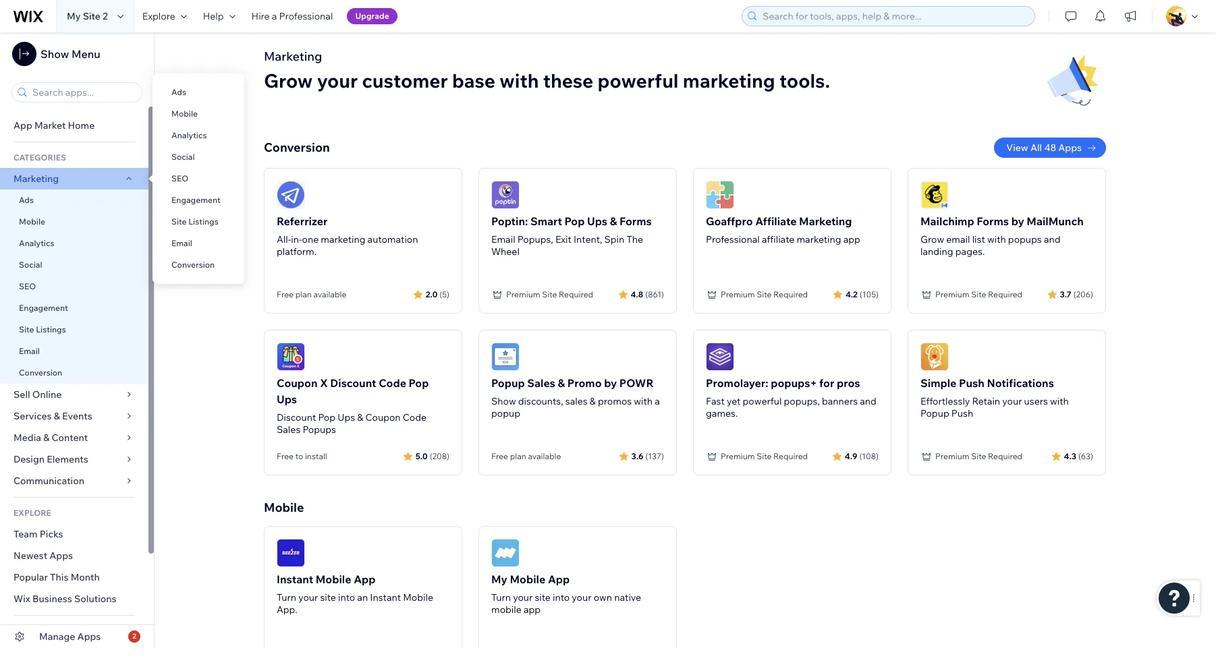 Task type: vqa. For each thing, say whether or not it's contained in the screenshot.


Task type: locate. For each thing, give the bounding box(es) containing it.
ups right popups
[[338, 412, 355, 424]]

by
[[1011, 215, 1024, 228], [604, 377, 617, 390]]

sales up to at left bottom
[[277, 424, 300, 436]]

free plan available for sales
[[491, 451, 561, 462]]

1 vertical spatial seo
[[19, 281, 36, 292]]

forms inside poptin: smart pop ups & forms email popups, exit intent, spin the wheel
[[619, 215, 652, 228]]

premium site required down pages.
[[935, 289, 1022, 300]]

(5)
[[440, 289, 449, 299]]

mobile link for ads link associated with bottom analytics link
[[0, 211, 148, 233]]

0 horizontal spatial app
[[524, 604, 541, 616]]

available
[[313, 289, 346, 300], [528, 451, 561, 462]]

and for pros
[[860, 395, 877, 408]]

2 into from the left
[[553, 592, 570, 604]]

plan down popup
[[510, 451, 526, 462]]

with right list at the top right of page
[[987, 233, 1006, 246]]

marketing inside 'goaffpro affiliate marketing professional affiliate marketing app'
[[797, 233, 841, 246]]

sales inside coupon x discount code pop ups discount pop ups & coupon code sales popups
[[277, 424, 300, 436]]

yet
[[727, 395, 740, 408]]

0 horizontal spatial email link
[[0, 341, 148, 362]]

site left an
[[320, 592, 336, 604]]

2 horizontal spatial conversion
[[264, 140, 330, 155]]

site listings link
[[153, 211, 244, 233], [0, 319, 148, 341]]

my up 'show menu'
[[67, 10, 81, 22]]

app inside "my mobile app turn your site into your own native mobile app"
[[548, 573, 570, 586]]

required down popups
[[988, 289, 1022, 300]]

premium site required for &
[[506, 289, 593, 300]]

1 vertical spatial instant
[[370, 592, 401, 604]]

2 turn from the left
[[491, 592, 511, 604]]

0 vertical spatial ads link
[[153, 82, 244, 103]]

2 forms from the left
[[977, 215, 1009, 228]]

ads for ads link associated with bottom analytics link
[[19, 195, 34, 205]]

0 horizontal spatial social link
[[0, 254, 148, 276]]

x
[[320, 377, 328, 390]]

1 horizontal spatial available
[[528, 451, 561, 462]]

with right base
[[500, 69, 539, 92]]

apps
[[1058, 142, 1082, 154], [49, 550, 73, 562], [77, 631, 101, 643]]

grow inside mailchimp forms by mailmunch grow email list with popups and landing pages.
[[920, 233, 944, 246]]

elements
[[47, 453, 88, 466]]

required down retain
[[988, 451, 1022, 462]]

my inside "my mobile app turn your site into your own native mobile app"
[[491, 573, 507, 586]]

1 horizontal spatial grow
[[920, 233, 944, 246]]

marketing down hire a professional
[[264, 49, 322, 64]]

1 horizontal spatial site
[[535, 592, 551, 604]]

instant right an
[[370, 592, 401, 604]]

instant down instant mobile app  logo
[[277, 573, 313, 586]]

turn inside "my mobile app turn your site into your own native mobile app"
[[491, 592, 511, 604]]

promos
[[598, 395, 632, 408]]

pages.
[[955, 246, 985, 258]]

1 horizontal spatial engagement
[[171, 195, 220, 205]]

and down pros
[[860, 395, 877, 408]]

&
[[610, 215, 617, 228], [558, 377, 565, 390], [590, 395, 596, 408], [54, 410, 60, 422], [357, 412, 363, 424], [43, 432, 50, 444]]

1 horizontal spatial mobile link
[[153, 103, 244, 125]]

app right mobile
[[524, 604, 541, 616]]

turn down my mobile app logo
[[491, 592, 511, 604]]

premium up promolayer: popups+ for pros logo
[[721, 289, 755, 300]]

1 horizontal spatial 2
[[132, 632, 136, 641]]

a right "promos"
[[655, 395, 660, 408]]

1 vertical spatial ups
[[277, 393, 297, 406]]

0 vertical spatial marketing
[[264, 49, 322, 64]]

1 vertical spatial marketing
[[13, 173, 59, 185]]

seo for the rightmost analytics link social link
[[171, 173, 188, 184]]

site
[[320, 592, 336, 604], [535, 592, 551, 604]]

and inside mailchimp forms by mailmunch grow email list with popups and landing pages.
[[1044, 233, 1060, 246]]

2 horizontal spatial ups
[[587, 215, 607, 228]]

coupon right popups
[[365, 412, 401, 424]]

by up popups
[[1011, 215, 1024, 228]]

smart
[[530, 215, 562, 228]]

premium site required down affiliate
[[721, 289, 808, 300]]

into
[[338, 592, 355, 604], [553, 592, 570, 604]]

hire a professional
[[251, 10, 333, 22]]

site inside "my mobile app turn your site into your own native mobile app"
[[535, 592, 551, 604]]

required down "popups,"
[[773, 451, 808, 462]]

1 horizontal spatial ups
[[338, 412, 355, 424]]

popup inside popup sales & promo by powr show discounts, sales & promos with a popup
[[491, 377, 525, 390]]

into inside instant mobile app turn your site into an instant mobile app.
[[338, 592, 355, 604]]

engagement link for site listings link related to "conversion" link associated with the rightmost analytics link
[[153, 190, 244, 211]]

1 horizontal spatial and
[[1044, 233, 1060, 246]]

apps for manage apps
[[77, 631, 101, 643]]

required down affiliate
[[773, 289, 808, 300]]

into for instant mobile app
[[338, 592, 355, 604]]

my
[[67, 10, 81, 22], [491, 573, 507, 586]]

popular this month
[[13, 572, 100, 584]]

engagement for bottom analytics link
[[19, 303, 68, 313]]

with inside mailchimp forms by mailmunch grow email list with popups and landing pages.
[[987, 233, 1006, 246]]

spin
[[604, 233, 624, 246]]

1 horizontal spatial app
[[843, 233, 860, 246]]

popups+
[[771, 377, 817, 390]]

0 vertical spatial discount
[[330, 377, 376, 390]]

1 vertical spatial code
[[403, 412, 427, 424]]

2 horizontal spatial marketing
[[797, 233, 841, 246]]

with right users at the right
[[1050, 395, 1069, 408]]

app inside instant mobile app turn your site into an instant mobile app.
[[354, 573, 376, 586]]

1 vertical spatial listings
[[36, 325, 66, 335]]

newest
[[13, 550, 47, 562]]

free down popup
[[491, 451, 508, 462]]

2 vertical spatial marketing
[[799, 215, 852, 228]]

1 horizontal spatial conversion
[[171, 260, 215, 270]]

1 horizontal spatial app
[[354, 573, 376, 586]]

pros
[[837, 377, 860, 390]]

marketing inside marketing grow your customer base with these powerful marketing tools.
[[683, 69, 775, 92]]

show menu button
[[12, 42, 100, 66]]

wheel
[[491, 246, 520, 258]]

referrizer logo image
[[277, 181, 305, 209]]

1 vertical spatial grow
[[920, 233, 944, 246]]

push up retain
[[959, 377, 984, 390]]

1 vertical spatial show
[[491, 395, 516, 408]]

plan for sales
[[510, 451, 526, 462]]

and down mailmunch
[[1044, 233, 1060, 246]]

0 horizontal spatial analytics link
[[0, 233, 148, 254]]

1 vertical spatial and
[[860, 395, 877, 408]]

ads link
[[153, 82, 244, 103], [0, 190, 148, 211]]

ads link for the rightmost analytics link
[[153, 82, 244, 103]]

0 horizontal spatial ads
[[19, 195, 34, 205]]

& right popups
[[357, 412, 363, 424]]

premium
[[506, 289, 540, 300], [721, 289, 755, 300], [935, 289, 969, 300], [721, 451, 755, 462], [935, 451, 969, 462]]

upgrade button
[[347, 8, 397, 24]]

popup sales & promo by powr logo image
[[491, 343, 520, 371]]

0 vertical spatial show
[[40, 47, 69, 61]]

(206)
[[1073, 289, 1093, 299]]

by up "promos"
[[604, 377, 617, 390]]

into left an
[[338, 592, 355, 604]]

premium down effortlessly
[[935, 451, 969, 462]]

1 vertical spatial apps
[[49, 550, 73, 562]]

app.
[[277, 604, 297, 616]]

(861)
[[645, 289, 664, 299]]

view all 48 apps link
[[994, 138, 1106, 158]]

professional right hire
[[279, 10, 333, 22]]

required down intent,
[[559, 289, 593, 300]]

available down discounts, on the bottom of page
[[528, 451, 561, 462]]

marketing inside referrizer all-in-one marketing automation platform.
[[321, 233, 365, 246]]

0 vertical spatial my
[[67, 10, 81, 22]]

conversion for the rightmost analytics link social link
[[171, 260, 215, 270]]

ups
[[587, 215, 607, 228], [277, 393, 297, 406], [338, 412, 355, 424]]

mobile
[[171, 109, 198, 119], [19, 217, 45, 227], [264, 500, 304, 516], [316, 573, 351, 586], [510, 573, 545, 586], [403, 592, 433, 604]]

turn down instant mobile app  logo
[[277, 592, 296, 604]]

1 horizontal spatial email
[[171, 238, 192, 248]]

0 horizontal spatial into
[[338, 592, 355, 604]]

1 horizontal spatial show
[[491, 395, 516, 408]]

grow down hire a professional
[[264, 69, 313, 92]]

5.0 (208)
[[415, 451, 449, 461]]

1 turn from the left
[[277, 592, 296, 604]]

1 vertical spatial site listings link
[[0, 319, 148, 341]]

required for forms
[[559, 289, 593, 300]]

for
[[819, 377, 834, 390]]

with inside popup sales & promo by powr show discounts, sales & promos with a popup
[[634, 395, 653, 408]]

coupon x discount code pop ups discount pop ups & coupon code sales popups
[[277, 377, 429, 436]]

help button
[[195, 0, 243, 32]]

show left menu
[[40, 47, 69, 61]]

social link
[[153, 146, 244, 168], [0, 254, 148, 276]]

discount right x
[[330, 377, 376, 390]]

games.
[[706, 408, 738, 420]]

app inside 'goaffpro affiliate marketing professional affiliate marketing app'
[[843, 233, 860, 246]]

sales up discounts, on the bottom of page
[[527, 377, 555, 390]]

free down platform.
[[277, 289, 294, 300]]

apps right help
[[77, 631, 101, 643]]

1 vertical spatial available
[[528, 451, 561, 462]]

required for email
[[988, 289, 1022, 300]]

0 vertical spatial app
[[843, 233, 860, 246]]

mobile link for ads link for the rightmost analytics link
[[153, 103, 244, 125]]

0 horizontal spatial popup
[[491, 377, 525, 390]]

app up 4.2
[[843, 233, 860, 246]]

free plan available for all-
[[277, 289, 346, 300]]

0 horizontal spatial mobile link
[[0, 211, 148, 233]]

social for the rightmost analytics link social link
[[171, 152, 195, 162]]

apps right 48
[[1058, 142, 1082, 154]]

1 site from the left
[[320, 592, 336, 604]]

show left discounts, on the bottom of page
[[491, 395, 516, 408]]

required for marketing
[[773, 289, 808, 300]]

popup down simple
[[920, 408, 949, 420]]

email for social link related to bottom analytics link
[[19, 346, 40, 356]]

plan down platform.
[[295, 289, 312, 300]]

grow inside marketing grow your customer base with these powerful marketing tools.
[[264, 69, 313, 92]]

a right hire
[[272, 10, 277, 22]]

app for instant mobile app
[[354, 573, 376, 586]]

0 vertical spatial pop
[[564, 215, 585, 228]]

0 vertical spatial coupon
[[277, 377, 318, 390]]

0 vertical spatial 2
[[103, 10, 108, 22]]

forms up list at the top right of page
[[977, 215, 1009, 228]]

listings for "conversion" link associated with bottom analytics link's site listings link
[[36, 325, 66, 335]]

3.7 (206)
[[1060, 289, 1093, 299]]

apps for newest apps
[[49, 550, 73, 562]]

0 horizontal spatial instant
[[277, 573, 313, 586]]

0 vertical spatial available
[[313, 289, 346, 300]]

1 vertical spatial seo link
[[0, 276, 148, 298]]

premium site required down exit at top left
[[506, 289, 593, 300]]

into left own
[[553, 592, 570, 604]]

popular
[[13, 572, 48, 584]]

1 vertical spatial conversion link
[[0, 362, 148, 384]]

with down powr
[[634, 395, 653, 408]]

(108)
[[859, 451, 879, 461]]

1 horizontal spatial sales
[[527, 377, 555, 390]]

app market home
[[13, 119, 95, 132]]

popup down popup sales & promo by powr logo
[[491, 377, 525, 390]]

coupon left x
[[277, 377, 318, 390]]

marketing down categories
[[13, 173, 59, 185]]

site right mobile
[[535, 592, 551, 604]]

online
[[32, 389, 62, 401]]

ads
[[171, 87, 186, 97], [19, 195, 34, 205]]

1 horizontal spatial instant
[[370, 592, 401, 604]]

48
[[1044, 142, 1056, 154]]

ads link for bottom analytics link
[[0, 190, 148, 211]]

2 horizontal spatial email
[[491, 233, 515, 246]]

5.0
[[415, 451, 428, 461]]

1 vertical spatial site listings
[[19, 325, 66, 335]]

native
[[614, 592, 641, 604]]

1 horizontal spatial powerful
[[743, 395, 782, 408]]

0 horizontal spatial apps
[[49, 550, 73, 562]]

1 horizontal spatial engagement link
[[153, 190, 244, 211]]

social
[[171, 152, 195, 162], [19, 260, 42, 270]]

2 right you
[[132, 632, 136, 641]]

app
[[13, 119, 32, 132], [354, 573, 376, 586], [548, 573, 570, 586]]

pop
[[564, 215, 585, 228], [409, 377, 429, 390], [318, 412, 335, 424]]

the
[[627, 233, 643, 246]]

discount up to at left bottom
[[277, 412, 316, 424]]

& inside poptin: smart pop ups & forms email popups, exit intent, spin the wheel
[[610, 215, 617, 228]]

site listings for "conversion" link associated with the rightmost analytics link
[[171, 217, 218, 227]]

1 horizontal spatial email link
[[153, 233, 244, 254]]

coupon x discount code pop ups logo image
[[277, 343, 305, 371]]

1 into from the left
[[338, 592, 355, 604]]

2 left explore
[[103, 10, 108, 22]]

newest apps link
[[0, 545, 148, 567]]

email for the rightmost analytics link social link
[[171, 238, 192, 248]]

apps inside the view all 48 apps link
[[1058, 142, 1082, 154]]

premium site required down the games.
[[721, 451, 808, 462]]

marketing right affiliate
[[799, 215, 852, 228]]

email link for "conversion" link associated with bottom analytics link's site listings link
[[0, 341, 148, 362]]

free plan available down popup
[[491, 451, 561, 462]]

powerful inside promolayer: popups+ for pros fast yet powerful popups, banners and games.
[[743, 395, 782, 408]]

upgrade
[[355, 11, 389, 21]]

referrizer all-in-one marketing automation platform.
[[277, 215, 418, 258]]

2 site from the left
[[535, 592, 551, 604]]

0 vertical spatial analytics
[[171, 130, 207, 140]]

1 vertical spatial engagement
[[19, 303, 68, 313]]

site listings link for "conversion" link associated with bottom analytics link
[[0, 319, 148, 341]]

wix
[[13, 593, 30, 605]]

0 vertical spatial listings
[[188, 217, 218, 227]]

2 horizontal spatial app
[[548, 573, 570, 586]]

1 horizontal spatial popup
[[920, 408, 949, 420]]

1 vertical spatial social link
[[0, 254, 148, 276]]

premium down landing
[[935, 289, 969, 300]]

required for yet
[[773, 451, 808, 462]]

market
[[34, 119, 66, 132]]

your inside marketing grow your customer base with these powerful marketing tools.
[[317, 69, 358, 92]]

email inside poptin: smart pop ups & forms email popups, exit intent, spin the wheel
[[491, 233, 515, 246]]

into for my mobile app
[[553, 592, 570, 604]]

0 vertical spatial site listings
[[171, 217, 218, 227]]

0 horizontal spatial ads link
[[0, 190, 148, 211]]

premium site required
[[506, 289, 593, 300], [721, 289, 808, 300], [935, 289, 1022, 300], [721, 451, 808, 462], [935, 451, 1022, 462]]

events
[[62, 410, 92, 422]]

sell online link
[[0, 384, 148, 406]]

1 vertical spatial mobile link
[[0, 211, 148, 233]]

forms
[[619, 215, 652, 228], [977, 215, 1009, 228]]

push down simple
[[951, 408, 973, 420]]

professional
[[279, 10, 333, 22], [706, 233, 760, 246]]

explore
[[13, 508, 51, 518]]

available for promo
[[528, 451, 561, 462]]

marketing
[[264, 49, 322, 64], [13, 173, 59, 185], [799, 215, 852, 228]]

0 vertical spatial apps
[[1058, 142, 1082, 154]]

0 horizontal spatial marketing
[[13, 173, 59, 185]]

analytics for the rightmost analytics link
[[171, 130, 207, 140]]

1 horizontal spatial a
[[655, 395, 660, 408]]

0 horizontal spatial seo
[[19, 281, 36, 292]]

0 vertical spatial a
[[272, 10, 277, 22]]

0 horizontal spatial ups
[[277, 393, 297, 406]]

grow down mailchimp
[[920, 233, 944, 246]]

my site 2
[[67, 10, 108, 22]]

0 horizontal spatial coupon
[[277, 377, 318, 390]]

0 horizontal spatial listings
[[36, 325, 66, 335]]

ups down coupon x discount code pop ups logo
[[277, 393, 297, 406]]

1 horizontal spatial social
[[171, 152, 195, 162]]

popups
[[303, 424, 336, 436]]

turn
[[277, 592, 296, 604], [491, 592, 511, 604]]

install
[[305, 451, 327, 462]]

site for instant
[[320, 592, 336, 604]]

ups up intent,
[[587, 215, 607, 228]]

free plan available down platform.
[[277, 289, 346, 300]]

free
[[277, 289, 294, 300], [277, 451, 294, 462], [491, 451, 508, 462]]

professional down goaffpro
[[706, 233, 760, 246]]

site inside instant mobile app turn your site into an instant mobile app.
[[320, 592, 336, 604]]

1 horizontal spatial site listings link
[[153, 211, 244, 233]]

premium down the games.
[[721, 451, 755, 462]]

site for my
[[535, 592, 551, 604]]

& up spin
[[610, 215, 617, 228]]

poptin: smart pop ups & forms logo image
[[491, 181, 520, 209]]

into inside "my mobile app turn your site into your own native mobile app"
[[553, 592, 570, 604]]

1 vertical spatial powerful
[[743, 395, 782, 408]]

1 vertical spatial engagement link
[[0, 298, 148, 319]]

promolayer:
[[706, 377, 768, 390]]

apps up this
[[49, 550, 73, 562]]

site listings for "conversion" link associated with bottom analytics link
[[19, 325, 66, 335]]

free left to at left bottom
[[277, 451, 294, 462]]

design
[[13, 453, 45, 466]]

wix business solutions
[[13, 593, 116, 605]]

0 horizontal spatial site
[[320, 592, 336, 604]]

0 vertical spatial code
[[379, 377, 406, 390]]

apps inside newest apps 'link'
[[49, 550, 73, 562]]

1 vertical spatial discount
[[277, 412, 316, 424]]

forms up the in the top right of the page
[[619, 215, 652, 228]]

popups
[[1008, 233, 1042, 246]]

my down my mobile app logo
[[491, 573, 507, 586]]

retain
[[972, 395, 1000, 408]]

1 vertical spatial ads
[[19, 195, 34, 205]]

premium site required down retain
[[935, 451, 1022, 462]]

0 horizontal spatial professional
[[279, 10, 333, 22]]

1 horizontal spatial professional
[[706, 233, 760, 246]]

goaffpro affiliate marketing professional affiliate marketing app
[[706, 215, 860, 246]]

2 horizontal spatial apps
[[1058, 142, 1082, 154]]

with
[[500, 69, 539, 92], [987, 233, 1006, 246], [634, 395, 653, 408], [1050, 395, 1069, 408]]

1 vertical spatial popup
[[920, 408, 949, 420]]

marketing inside 'goaffpro affiliate marketing professional affiliate marketing app'
[[799, 215, 852, 228]]

show inside button
[[40, 47, 69, 61]]

0 horizontal spatial available
[[313, 289, 346, 300]]

2
[[103, 10, 108, 22], [132, 632, 136, 641]]

0 vertical spatial site listings link
[[153, 211, 244, 233]]

free plan available
[[277, 289, 346, 300], [491, 451, 561, 462]]

mobile inside "my mobile app turn your site into your own native mobile app"
[[510, 573, 545, 586]]

sales
[[527, 377, 555, 390], [277, 424, 300, 436]]

1 forms from the left
[[619, 215, 652, 228]]

1 vertical spatial analytics
[[19, 238, 54, 248]]

available down platform.
[[313, 289, 346, 300]]

mailchimp forms by mailmunch grow email list with popups and landing pages.
[[920, 215, 1084, 258]]

0 vertical spatial seo
[[171, 173, 188, 184]]

0 horizontal spatial turn
[[277, 592, 296, 604]]

powerful inside marketing grow your customer base with these powerful marketing tools.
[[598, 69, 679, 92]]

services
[[13, 410, 52, 422]]

1 horizontal spatial turn
[[491, 592, 511, 604]]

marketing inside marketing grow your customer base with these powerful marketing tools.
[[264, 49, 322, 64]]

and inside promolayer: popups+ for pros fast yet powerful popups, banners and games.
[[860, 395, 877, 408]]

turn inside instant mobile app turn your site into an instant mobile app.
[[277, 592, 296, 604]]

premium down wheel
[[506, 289, 540, 300]]



Task type: describe. For each thing, give the bounding box(es) containing it.
with inside simple push notifications effortlessly retain your users with popup push
[[1050, 395, 1069, 408]]

all-
[[277, 233, 291, 246]]

mailmunch
[[1027, 215, 1084, 228]]

exit
[[555, 233, 571, 246]]

email link for site listings link related to "conversion" link associated with the rightmost analytics link
[[153, 233, 244, 254]]

hire a professional link
[[243, 0, 341, 32]]

site listings link for "conversion" link associated with the rightmost analytics link
[[153, 211, 244, 233]]

all
[[1030, 142, 1042, 154]]

premium for affiliate
[[721, 289, 755, 300]]

0 vertical spatial instant
[[277, 573, 313, 586]]

to
[[37, 626, 49, 636]]

4.2 (105)
[[845, 289, 879, 299]]

conversion link for bottom analytics link
[[0, 362, 148, 384]]

view all 48 apps
[[1006, 142, 1082, 154]]

popups,
[[517, 233, 553, 246]]

marketing for marketing grow your customer base with these powerful marketing tools.
[[264, 49, 322, 64]]

media & content link
[[0, 427, 148, 449]]

premium for grow
[[935, 289, 969, 300]]

content
[[52, 432, 88, 444]]

premium site required for grow
[[935, 289, 1022, 300]]

by inside popup sales & promo by powr show discounts, sales & promos with a popup
[[604, 377, 617, 390]]

email
[[946, 233, 970, 246]]

wix business solutions link
[[0, 588, 148, 610]]

fast
[[706, 395, 725, 408]]

landing
[[920, 246, 953, 258]]

conversion for social link related to bottom analytics link
[[19, 368, 62, 378]]

your inside instant mobile app turn your site into an instant mobile app.
[[298, 592, 318, 604]]

4.3 (63)
[[1064, 451, 1093, 461]]

affiliate
[[755, 215, 797, 228]]

picks
[[40, 528, 63, 541]]

mobile
[[491, 604, 522, 616]]

users
[[1024, 395, 1048, 408]]

4.8
[[631, 289, 643, 299]]

menu
[[71, 47, 100, 61]]

instant mobile app  logo image
[[277, 539, 305, 568]]

affiliate
[[762, 233, 794, 246]]

& left "promo"
[[558, 377, 565, 390]]

design elements
[[13, 453, 88, 466]]

mailchimp forms by mailmunch logo image
[[920, 181, 949, 209]]

my mobile app turn your site into your own native mobile app
[[491, 573, 641, 616]]

2 vertical spatial ups
[[338, 412, 355, 424]]

analytics for bottom analytics link
[[19, 238, 54, 248]]

premium for &
[[506, 289, 540, 300]]

0 vertical spatial push
[[959, 377, 984, 390]]

(105)
[[860, 289, 879, 299]]

& left the 'events'
[[54, 410, 60, 422]]

apps to help you
[[13, 626, 91, 636]]

seo link for the rightmost analytics link social link
[[153, 168, 244, 190]]

& right sales
[[590, 395, 596, 408]]

4.9
[[845, 451, 857, 461]]

social link for bottom analytics link
[[0, 254, 148, 276]]

free for coupon x discount code pop ups
[[277, 451, 294, 462]]

services & events link
[[0, 406, 148, 427]]

media
[[13, 432, 41, 444]]

manage
[[39, 631, 75, 643]]

your inside simple push notifications effortlessly retain your users with popup push
[[1002, 395, 1022, 408]]

in-
[[291, 233, 302, 246]]

free for popup sales & promo by powr
[[491, 451, 508, 462]]

app market home link
[[0, 115, 148, 136]]

by inside mailchimp forms by mailmunch grow email list with popups and landing pages.
[[1011, 215, 1024, 228]]

seo for social link related to bottom analytics link
[[19, 281, 36, 292]]

1 vertical spatial push
[[951, 408, 973, 420]]

ups inside poptin: smart pop ups & forms email popups, exit intent, spin the wheel
[[587, 215, 607, 228]]

engagement for the rightmost analytics link
[[171, 195, 220, 205]]

free for referrizer
[[277, 289, 294, 300]]

instant mobile app turn your site into an instant mobile app.
[[277, 573, 433, 616]]

Search apps... field
[[28, 83, 138, 102]]

conversion link for the rightmost analytics link
[[153, 254, 244, 276]]

tools.
[[779, 69, 830, 92]]

forms inside mailchimp forms by mailmunch grow email list with popups and landing pages.
[[977, 215, 1009, 228]]

effortlessly
[[920, 395, 970, 408]]

show inside popup sales & promo by powr show discounts, sales & promos with a popup
[[491, 395, 516, 408]]

and for mailmunch
[[1044, 233, 1060, 246]]

& right media at the bottom left of page
[[43, 432, 50, 444]]

3.6 (137)
[[631, 451, 664, 461]]

solutions
[[74, 593, 116, 605]]

4.3
[[1064, 451, 1076, 461]]

3.6
[[631, 451, 643, 461]]

my for site
[[67, 10, 81, 22]]

communication
[[13, 475, 87, 487]]

business
[[32, 593, 72, 605]]

& inside coupon x discount code pop ups discount pop ups & coupon code sales popups
[[357, 412, 363, 424]]

notifications
[[987, 377, 1054, 390]]

Search for tools, apps, help & more... field
[[758, 7, 1030, 26]]

engagement link for "conversion" link associated with bottom analytics link's site listings link
[[0, 298, 148, 319]]

help
[[203, 10, 224, 22]]

show menu
[[40, 47, 100, 61]]

app inside "my mobile app turn your site into your own native mobile app"
[[524, 604, 541, 616]]

home
[[68, 119, 95, 132]]

apps
[[13, 626, 35, 636]]

services & events
[[13, 410, 92, 422]]

0 horizontal spatial discount
[[277, 412, 316, 424]]

one
[[302, 233, 319, 246]]

sell online
[[13, 389, 62, 401]]

1 horizontal spatial analytics link
[[153, 125, 244, 146]]

available for one
[[313, 289, 346, 300]]

sales inside popup sales & promo by powr show discounts, sales & promos with a popup
[[527, 377, 555, 390]]

professional inside 'goaffpro affiliate marketing professional affiliate marketing app'
[[706, 233, 760, 246]]

app for my mobile app
[[548, 573, 570, 586]]

4.9 (108)
[[845, 451, 879, 461]]

platform.
[[277, 246, 317, 258]]

4.8 (861)
[[631, 289, 664, 299]]

premium site required for affiliate
[[721, 289, 808, 300]]

popups,
[[784, 395, 820, 408]]

premium for fast
[[721, 451, 755, 462]]

required for your
[[988, 451, 1022, 462]]

simple push notifications logo image
[[920, 343, 949, 371]]

(208)
[[430, 451, 449, 461]]

goaffpro affiliate marketing logo image
[[706, 181, 734, 209]]

team
[[13, 528, 38, 541]]

powr
[[619, 377, 654, 390]]

design elements link
[[0, 449, 148, 470]]

ads for ads link for the rightmost analytics link
[[171, 87, 186, 97]]

0 horizontal spatial pop
[[318, 412, 335, 424]]

hire
[[251, 10, 270, 22]]

banners
[[822, 395, 858, 408]]

goaffpro
[[706, 215, 753, 228]]

0 horizontal spatial app
[[13, 119, 32, 132]]

help
[[51, 626, 72, 636]]

1 vertical spatial pop
[[409, 377, 429, 390]]

professional inside hire a professional link
[[279, 10, 333, 22]]

plan for all-
[[295, 289, 312, 300]]

an
[[357, 592, 368, 604]]

my mobile app logo image
[[491, 539, 520, 568]]

base
[[452, 69, 495, 92]]

newest apps
[[13, 550, 73, 562]]

customer
[[362, 69, 448, 92]]

intent,
[[574, 233, 602, 246]]

social for social link related to bottom analytics link
[[19, 260, 42, 270]]

my for mobile
[[491, 573, 507, 586]]

premium site required for retain
[[935, 451, 1022, 462]]

own
[[594, 592, 612, 604]]

marketing for marketing
[[13, 173, 59, 185]]

pop inside poptin: smart pop ups & forms email popups, exit intent, spin the wheel
[[564, 215, 585, 228]]

a inside popup sales & promo by powr show discounts, sales & promos with a popup
[[655, 395, 660, 408]]

categories
[[13, 153, 66, 163]]

seo link for social link related to bottom analytics link
[[0, 276, 148, 298]]

listings for site listings link related to "conversion" link associated with the rightmost analytics link
[[188, 217, 218, 227]]

1 vertical spatial coupon
[[365, 412, 401, 424]]

1 vertical spatial analytics link
[[0, 233, 148, 254]]

with inside marketing grow your customer base with these powerful marketing tools.
[[500, 69, 539, 92]]

popular this month link
[[0, 567, 148, 588]]

this
[[50, 572, 68, 584]]

you
[[73, 626, 91, 636]]

simple push notifications effortlessly retain your users with popup push
[[920, 377, 1069, 420]]

turn for instant
[[277, 592, 296, 604]]

turn for my
[[491, 592, 511, 604]]

social link for the rightmost analytics link
[[153, 146, 244, 168]]

premium for retain
[[935, 451, 969, 462]]

promo
[[567, 377, 602, 390]]

discounts,
[[518, 395, 563, 408]]

popup inside simple push notifications effortlessly retain your users with popup push
[[920, 408, 949, 420]]

poptin:
[[491, 215, 528, 228]]

promolayer: popups+ for pros logo image
[[706, 343, 734, 371]]

premium site required for fast
[[721, 451, 808, 462]]



